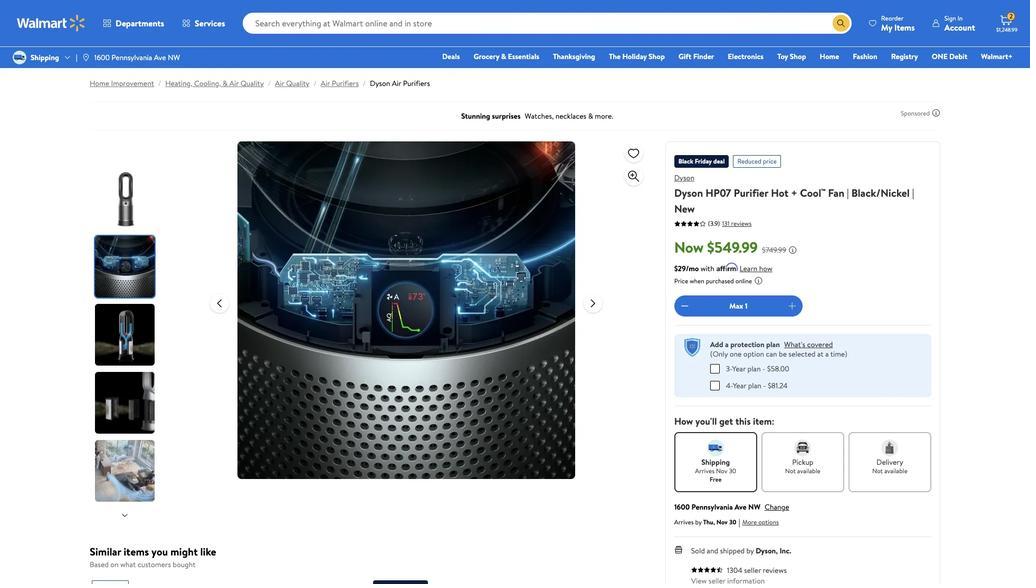 Task type: describe. For each thing, give the bounding box(es) containing it.
1 horizontal spatial &
[[501, 51, 506, 62]]

what's
[[784, 339, 806, 350]]

reorder
[[881, 13, 904, 22]]

0 vertical spatial dyson
[[370, 78, 390, 89]]

shipping for shipping arrives nov 30 free
[[702, 457, 730, 467]]

finder
[[693, 51, 714, 62]]

electronics link
[[723, 51, 769, 62]]

$29/mo with
[[674, 263, 715, 274]]

change button
[[765, 502, 789, 512]]

zoom image modal image
[[627, 170, 640, 183]]

more
[[743, 518, 757, 527]]

at
[[818, 349, 824, 359]]

reorder my items
[[881, 13, 915, 33]]

now
[[674, 237, 704, 258]]

$29/mo
[[674, 263, 699, 274]]

3-Year plan - $58.00 checkbox
[[710, 364, 720, 373]]

dyson hp07 purifier hot + cool™ fan  | black/nickel | new image
[[237, 141, 575, 479]]

arrives inside arrives by thu, nov 30 | more options
[[674, 518, 694, 527]]

new
[[674, 202, 695, 216]]

(3.9) 131 reviews
[[708, 219, 752, 228]]

add
[[710, 339, 724, 350]]

dyson hp07 purifier hot + cool™ fan  | black/nickel | new - image 1 of 7 image
[[95, 168, 157, 230]]

items
[[124, 545, 149, 559]]

grocery & essentials
[[474, 51, 539, 62]]

dyson hp07 purifier hot + cool™ fan  | black/nickel | new - image 3 of 7 image
[[95, 304, 157, 366]]

air quality link
[[275, 78, 310, 89]]

similar items you might like based on what customers bought
[[90, 545, 216, 570]]

price
[[674, 277, 688, 286]]

1 vertical spatial dyson
[[674, 173, 695, 183]]

fan
[[828, 186, 845, 200]]

cool™
[[800, 186, 826, 200]]

services
[[195, 17, 225, 29]]

0 horizontal spatial a
[[725, 339, 729, 350]]

plan inside add a protection plan what's covered (only one option can be selected at a time)
[[766, 339, 780, 350]]

$749.99
[[762, 245, 787, 255]]

2
[[1010, 12, 1013, 21]]

Walmart Site-Wide search field
[[243, 13, 852, 34]]

intent image for shipping image
[[707, 439, 724, 456]]

might
[[171, 545, 198, 559]]

year for 4-
[[733, 380, 747, 391]]

departments button
[[94, 11, 173, 36]]

one debit
[[932, 51, 968, 62]]

home link
[[815, 51, 844, 62]]

air purifiers link
[[321, 78, 359, 89]]

registry link
[[887, 51, 923, 62]]

options
[[759, 518, 779, 527]]

not for delivery
[[873, 466, 883, 475]]

3-
[[726, 363, 732, 374]]

black/nickel
[[852, 186, 910, 200]]

you
[[151, 545, 168, 559]]

1600 pennsylvania ave nw
[[94, 52, 180, 63]]

1 horizontal spatial by
[[747, 546, 754, 556]]

heating,
[[165, 78, 192, 89]]

131
[[722, 219, 730, 228]]

2 quality from the left
[[286, 78, 310, 89]]

and
[[707, 546, 718, 556]]

increase quantity dyson hp07 purifier hot + cool™ fan  | black/nickel | new, current quantity 1 image
[[786, 300, 799, 312]]

dyson,
[[756, 546, 778, 556]]

4-Year plan - $81.24 checkbox
[[710, 381, 720, 390]]

bought
[[173, 560, 196, 570]]

sign in to add to favorites list, dyson hp07 purifier hot + cool™ fan  | black/nickel | new image
[[627, 146, 640, 160]]

1304 seller reviews
[[727, 565, 787, 576]]

dyson link
[[674, 173, 695, 183]]

essentials
[[508, 51, 539, 62]]

2 shop from the left
[[790, 51, 806, 62]]

be
[[779, 349, 787, 359]]

year for 3-
[[732, 363, 746, 374]]

not for pickup
[[785, 466, 796, 475]]

nw for 1600 pennsylvania ave nw change
[[748, 502, 761, 512]]

$58.00
[[767, 363, 790, 374]]

black
[[679, 157, 694, 166]]

$549.99
[[707, 237, 758, 258]]

intent image for delivery image
[[882, 439, 899, 456]]

home improvement / heating, cooling, & air quality / air quality / air purifiers / dyson air purifiers
[[90, 78, 430, 89]]

the holiday shop
[[609, 51, 665, 62]]

pickup not available
[[785, 457, 821, 475]]

home for home improvement / heating, cooling, & air quality / air quality / air purifiers / dyson air purifiers
[[90, 78, 109, 89]]

toy shop
[[778, 51, 806, 62]]

protection
[[731, 339, 765, 350]]

| down walmart image
[[76, 52, 77, 63]]

30 inside arrives by thu, nov 30 | more options
[[729, 518, 737, 527]]

walmart+
[[981, 51, 1013, 62]]

change
[[765, 502, 789, 512]]

the
[[609, 51, 621, 62]]

similar
[[90, 545, 121, 559]]

toy shop link
[[773, 51, 811, 62]]

the holiday shop link
[[604, 51, 670, 62]]

learn how
[[740, 263, 773, 274]]

shipped
[[720, 546, 745, 556]]

1 air from the left
[[229, 78, 239, 89]]

departments
[[116, 17, 164, 29]]

ave for 1600 pennsylvania ave nw
[[154, 52, 166, 63]]

sponsored
[[901, 108, 930, 117]]

2 $1,248.99
[[997, 12, 1018, 33]]

previous media item image
[[213, 297, 226, 310]]

affirm image
[[717, 263, 738, 271]]

3 / from the left
[[314, 78, 317, 89]]

reduced
[[738, 157, 762, 166]]

how you'll get this item:
[[674, 415, 775, 428]]

what
[[120, 560, 136, 570]]

one
[[730, 349, 742, 359]]

how
[[674, 415, 693, 428]]

price
[[763, 157, 777, 166]]

4-
[[726, 380, 733, 391]]

you'll
[[696, 415, 717, 428]]

purifier
[[734, 186, 769, 200]]

| right black/nickel
[[912, 186, 914, 200]]

plan for $58.00
[[748, 363, 761, 374]]

improvement
[[111, 78, 154, 89]]

registry
[[891, 51, 918, 62]]

gift finder
[[679, 51, 714, 62]]

 image for 1600 pennsylvania ave nw
[[82, 53, 90, 62]]

deals link
[[438, 51, 465, 62]]

1 purifiers from the left
[[332, 78, 359, 89]]



Task type: vqa. For each thing, say whether or not it's contained in the screenshot.
1st Nov from the bottom
yes



Task type: locate. For each thing, give the bounding box(es) containing it.
2 / from the left
[[268, 78, 271, 89]]

reviews down the dyson,
[[763, 565, 787, 576]]

max
[[730, 301, 743, 311]]

next media item image
[[587, 297, 600, 310]]

grocery & essentials link
[[469, 51, 544, 62]]

like
[[200, 545, 216, 559]]

with
[[701, 263, 715, 274]]

free
[[710, 475, 722, 484]]

2 not from the left
[[873, 466, 883, 475]]

2 nov from the top
[[717, 518, 728, 527]]

0 vertical spatial nw
[[168, 52, 180, 63]]

0 horizontal spatial  image
[[13, 51, 26, 64]]

by left the dyson,
[[747, 546, 754, 556]]

dyson right air purifiers link
[[370, 78, 390, 89]]

wpp logo image
[[683, 338, 702, 357]]

plan down 3-year plan - $58.00
[[748, 380, 762, 391]]

4.4348 stars out of 5, based on 1304 seller reviews element
[[691, 567, 723, 573]]

4 / from the left
[[363, 78, 366, 89]]

0 horizontal spatial &
[[223, 78, 228, 89]]

shipping for shipping
[[31, 52, 59, 63]]

available inside 'pickup not available'
[[798, 466, 821, 475]]

1 horizontal spatial reviews
[[763, 565, 787, 576]]

dyson down black
[[674, 173, 695, 183]]

intent image for pickup image
[[795, 439, 811, 456]]

dyson air purifiers link
[[370, 78, 430, 89]]

fashion
[[853, 51, 878, 62]]

1 horizontal spatial pennsylvania
[[692, 502, 733, 512]]

0 horizontal spatial by
[[695, 518, 702, 527]]

add a protection plan what's covered (only one option can be selected at a time)
[[710, 339, 848, 359]]

nw
[[168, 52, 180, 63], [748, 502, 761, 512]]

1 horizontal spatial  image
[[82, 53, 90, 62]]

/ right air quality link
[[314, 78, 317, 89]]

2 vertical spatial dyson
[[674, 186, 703, 200]]

shipping down walmart image
[[31, 52, 59, 63]]

shipping arrives nov 30 free
[[695, 457, 736, 484]]

pennsylvania up thu, at the bottom right of page
[[692, 502, 733, 512]]

shop right toy
[[790, 51, 806, 62]]

arrives left thu, at the bottom right of page
[[674, 518, 694, 527]]

1 horizontal spatial shop
[[790, 51, 806, 62]]

dyson down dyson link
[[674, 186, 703, 200]]

1 vertical spatial 1600
[[674, 502, 690, 512]]

0 horizontal spatial 1600
[[94, 52, 110, 63]]

- left $81.24
[[763, 380, 766, 391]]

pennsylvania
[[112, 52, 152, 63], [692, 502, 733, 512]]

1 horizontal spatial available
[[885, 466, 908, 475]]

 image for shipping
[[13, 51, 26, 64]]

/ right air purifiers link
[[363, 78, 366, 89]]

1 vertical spatial home
[[90, 78, 109, 89]]

30 inside shipping arrives nov 30 free
[[729, 466, 736, 475]]

1 horizontal spatial home
[[820, 51, 839, 62]]

arrives by thu, nov 30 | more options
[[674, 517, 779, 528]]

more options button
[[743, 518, 779, 527]]

1600 up arrives by thu, nov 30 | more options
[[674, 502, 690, 512]]

/
[[158, 78, 161, 89], [268, 78, 271, 89], [314, 78, 317, 89], [363, 78, 366, 89]]

2 purifiers from the left
[[403, 78, 430, 89]]

1600 for 1600 pennsylvania ave nw
[[94, 52, 110, 63]]

plan for $81.24
[[748, 380, 762, 391]]

1 horizontal spatial not
[[873, 466, 883, 475]]

0 vertical spatial &
[[501, 51, 506, 62]]

cooling,
[[194, 78, 221, 89]]

0 horizontal spatial home
[[90, 78, 109, 89]]

pennsylvania for 1600 pennsylvania ave nw
[[112, 52, 152, 63]]

0 vertical spatial ave
[[154, 52, 166, 63]]

+
[[791, 186, 798, 200]]

a right add
[[725, 339, 729, 350]]

1 not from the left
[[785, 466, 796, 475]]

1600 for 1600 pennsylvania ave nw change
[[674, 502, 690, 512]]

hp07
[[706, 186, 731, 200]]

nov inside arrives by thu, nov 30 | more options
[[717, 518, 728, 527]]

4 air from the left
[[392, 78, 401, 89]]

Search search field
[[243, 13, 852, 34]]

2 vertical spatial plan
[[748, 380, 762, 391]]

shipping down intent image for shipping
[[702, 457, 730, 467]]

 image down walmart image
[[13, 51, 26, 64]]

max 1
[[730, 301, 748, 311]]

arrives inside shipping arrives nov 30 free
[[695, 466, 715, 475]]

deal
[[713, 157, 725, 166]]

one
[[932, 51, 948, 62]]

1 vertical spatial reviews
[[763, 565, 787, 576]]

learn more about strikethrough prices image
[[789, 246, 797, 254]]

1 vertical spatial pennsylvania
[[692, 502, 733, 512]]

0 vertical spatial 30
[[729, 466, 736, 475]]

2 30 from the top
[[729, 518, 737, 527]]

not inside 'pickup not available'
[[785, 466, 796, 475]]

30 right free
[[729, 466, 736, 475]]

legal information image
[[755, 277, 763, 285]]

shop right holiday
[[649, 51, 665, 62]]

1 vertical spatial shipping
[[702, 457, 730, 467]]

year down one
[[732, 363, 746, 374]]

now $549.99
[[674, 237, 758, 258]]

nov right thu, at the bottom right of page
[[717, 518, 728, 527]]

home improvement link
[[90, 78, 154, 89]]

price when purchased online
[[674, 277, 752, 286]]

30 down 1600 pennsylvania ave nw change
[[729, 518, 737, 527]]

1 30 from the top
[[729, 466, 736, 475]]

purchased
[[706, 277, 734, 286]]

a
[[725, 339, 729, 350], [826, 349, 829, 359]]

&
[[501, 51, 506, 62], [223, 78, 228, 89]]

plan right option in the bottom right of the page
[[766, 339, 780, 350]]

1 / from the left
[[158, 78, 161, 89]]

1 horizontal spatial purifiers
[[403, 78, 430, 89]]

based
[[90, 560, 109, 570]]

0 horizontal spatial available
[[798, 466, 821, 475]]

available down intent image for pickup
[[798, 466, 821, 475]]

0 horizontal spatial purifiers
[[332, 78, 359, 89]]

/ left air quality link
[[268, 78, 271, 89]]

0 horizontal spatial arrives
[[674, 518, 694, 527]]

reviews for (3.9) 131 reviews
[[731, 219, 752, 228]]

 image up home improvement link on the top left of page
[[82, 53, 90, 62]]

can
[[766, 349, 777, 359]]

1 vertical spatial year
[[733, 380, 747, 391]]

1 nov from the top
[[716, 466, 728, 475]]

1 available from the left
[[798, 466, 821, 475]]

1 shop from the left
[[649, 51, 665, 62]]

0 vertical spatial by
[[695, 518, 702, 527]]

1 vertical spatial &
[[223, 78, 228, 89]]

0 horizontal spatial ave
[[154, 52, 166, 63]]

0 vertical spatial shipping
[[31, 52, 59, 63]]

pennsylvania up improvement
[[112, 52, 152, 63]]

- left $58.00
[[763, 363, 766, 374]]

reviews right 131
[[731, 219, 752, 228]]

2 available from the left
[[885, 466, 908, 475]]

online
[[736, 277, 752, 286]]

$81.24
[[768, 380, 788, 391]]

delivery not available
[[873, 457, 908, 475]]

plan
[[766, 339, 780, 350], [748, 363, 761, 374], [748, 380, 762, 391]]

sign
[[945, 13, 956, 22]]

nw for 1600 pennsylvania ave nw
[[168, 52, 180, 63]]

arrives down intent image for shipping
[[695, 466, 715, 475]]

131 reviews link
[[720, 219, 752, 228]]

walmart image
[[17, 15, 86, 32]]

1 vertical spatial ave
[[735, 502, 747, 512]]

1 horizontal spatial nw
[[748, 502, 761, 512]]

walmart+ link
[[977, 51, 1018, 62]]

1600
[[94, 52, 110, 63], [674, 502, 690, 512]]

pennsylvania for 1600 pennsylvania ave nw change
[[692, 502, 733, 512]]

1 horizontal spatial ave
[[735, 502, 747, 512]]

0 vertical spatial home
[[820, 51, 839, 62]]

sold
[[691, 546, 705, 556]]

1 vertical spatial plan
[[748, 363, 761, 374]]

not down intent image for delivery
[[873, 466, 883, 475]]

ave up heating,
[[154, 52, 166, 63]]

ave for 1600 pennsylvania ave nw change
[[735, 502, 747, 512]]

covered
[[807, 339, 833, 350]]

by left thu, at the bottom right of page
[[695, 518, 702, 527]]

0 horizontal spatial reviews
[[731, 219, 752, 228]]

| right fan
[[847, 186, 849, 200]]

/ left heating,
[[158, 78, 161, 89]]

available inside delivery not available
[[885, 466, 908, 475]]

1 quality from the left
[[241, 78, 264, 89]]

gift
[[679, 51, 692, 62]]

in
[[958, 13, 963, 22]]

not inside delivery not available
[[873, 466, 883, 475]]

reviews inside (3.9) 131 reviews
[[731, 219, 752, 228]]

1 vertical spatial -
[[763, 380, 766, 391]]

0 horizontal spatial quality
[[241, 78, 264, 89]]

nw up heating,
[[168, 52, 180, 63]]

grocery
[[474, 51, 500, 62]]

delivery
[[877, 457, 904, 467]]

& right cooling,
[[223, 78, 228, 89]]

available down intent image for delivery
[[885, 466, 908, 475]]

0 vertical spatial year
[[732, 363, 746, 374]]

1 horizontal spatial 1600
[[674, 502, 690, 512]]

- for $81.24
[[763, 380, 766, 391]]

thu,
[[703, 518, 715, 527]]

account
[[945, 21, 975, 33]]

home down the search icon
[[820, 51, 839, 62]]

0 vertical spatial nov
[[716, 466, 728, 475]]

ave
[[154, 52, 166, 63], [735, 502, 747, 512]]

nov down intent image for shipping
[[716, 466, 728, 475]]

purifiers
[[332, 78, 359, 89], [403, 78, 430, 89]]

& right "grocery"
[[501, 51, 506, 62]]

debit
[[950, 51, 968, 62]]

fashion link
[[848, 51, 882, 62]]

reviews for 1304 seller reviews
[[763, 565, 787, 576]]

ave up more
[[735, 502, 747, 512]]

$1,248.99
[[997, 26, 1018, 33]]

not down intent image for pickup
[[785, 466, 796, 475]]

1 horizontal spatial arrives
[[695, 466, 715, 475]]

available for delivery
[[885, 466, 908, 475]]

nov
[[716, 466, 728, 475], [717, 518, 728, 527]]

air
[[229, 78, 239, 89], [275, 78, 284, 89], [321, 78, 330, 89], [392, 78, 401, 89]]

time)
[[831, 349, 848, 359]]

0 horizontal spatial shipping
[[31, 52, 59, 63]]

this
[[736, 415, 751, 428]]

nov inside shipping arrives nov 30 free
[[716, 466, 728, 475]]

dyson hp07 purifier hot + cool™ fan  | black/nickel | new - image 4 of 7 image
[[95, 372, 157, 434]]

learn
[[740, 263, 758, 274]]

(3.9)
[[708, 219, 720, 228]]

by
[[695, 518, 702, 527], [747, 546, 754, 556]]

2 air from the left
[[275, 78, 284, 89]]

| left more
[[739, 517, 740, 528]]

quality left air purifiers link
[[286, 78, 310, 89]]

0 horizontal spatial pennsylvania
[[112, 52, 152, 63]]

1 vertical spatial nw
[[748, 502, 761, 512]]

0 vertical spatial -
[[763, 363, 766, 374]]

hot
[[771, 186, 789, 200]]

0 horizontal spatial not
[[785, 466, 796, 475]]

available
[[798, 466, 821, 475], [885, 466, 908, 475]]

ad disclaimer and feedback for skylinedisplayad image
[[932, 109, 941, 117]]

home left improvement
[[90, 78, 109, 89]]

1 horizontal spatial a
[[826, 349, 829, 359]]

1 horizontal spatial quality
[[286, 78, 310, 89]]

3 air from the left
[[321, 78, 330, 89]]

quality
[[241, 78, 264, 89], [286, 78, 310, 89]]

 image
[[13, 51, 26, 64], [82, 53, 90, 62]]

1 vertical spatial arrives
[[674, 518, 694, 527]]

decrease quantity dyson hp07 purifier hot + cool™ fan  | black/nickel | new, current quantity 1 image
[[679, 300, 691, 312]]

home for home
[[820, 51, 839, 62]]

1304
[[727, 565, 743, 576]]

dyson hp07 purifier hot + cool™ fan  | black/nickel | new - image 2 of 7 image
[[95, 236, 157, 298]]

available for pickup
[[798, 466, 821, 475]]

search icon image
[[837, 19, 846, 27]]

0 horizontal spatial nw
[[168, 52, 180, 63]]

next image image
[[121, 511, 129, 520]]

30
[[729, 466, 736, 475], [729, 518, 737, 527]]

dyson hp07 purifier hot + cool™ fan  | black/nickel | new - image 5 of 7 image
[[95, 440, 157, 502]]

shipping inside shipping arrives nov 30 free
[[702, 457, 730, 467]]

year down 3-year plan - $58.00
[[733, 380, 747, 391]]

1 vertical spatial 30
[[729, 518, 737, 527]]

nw up more
[[748, 502, 761, 512]]

selected
[[789, 349, 816, 359]]

1600 up home improvement link on the top left of page
[[94, 52, 110, 63]]

0 vertical spatial arrives
[[695, 466, 715, 475]]

plan down option in the bottom right of the page
[[748, 363, 761, 374]]

a right at
[[826, 349, 829, 359]]

quality left air quality link
[[241, 78, 264, 89]]

0 vertical spatial reviews
[[731, 219, 752, 228]]

thanksgiving link
[[548, 51, 600, 62]]

0 vertical spatial pennsylvania
[[112, 52, 152, 63]]

black friday deal
[[679, 157, 725, 166]]

electronics
[[728, 51, 764, 62]]

0 vertical spatial 1600
[[94, 52, 110, 63]]

holiday
[[623, 51, 647, 62]]

1 vertical spatial by
[[747, 546, 754, 556]]

- for $58.00
[[763, 363, 766, 374]]

dyson
[[370, 78, 390, 89], [674, 173, 695, 183], [674, 186, 703, 200]]

0 horizontal spatial shop
[[649, 51, 665, 62]]

sold and shipped by dyson, inc.
[[691, 546, 792, 556]]

0 vertical spatial plan
[[766, 339, 780, 350]]

customers
[[138, 560, 171, 570]]

1600 pennsylvania ave nw change
[[674, 502, 789, 512]]

by inside arrives by thu, nov 30 | more options
[[695, 518, 702, 527]]

1 vertical spatial nov
[[717, 518, 728, 527]]

1 horizontal spatial shipping
[[702, 457, 730, 467]]



